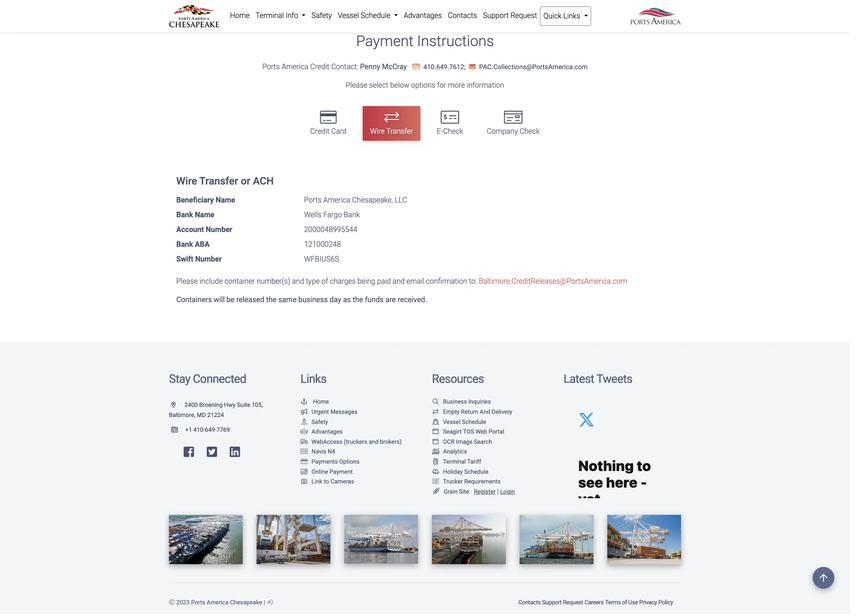 Task type: locate. For each thing, give the bounding box(es) containing it.
0 horizontal spatial vessel
[[338, 11, 359, 20]]

card
[[331, 127, 347, 136]]

0 vertical spatial request
[[511, 11, 537, 20]]

safety down urgent
[[312, 419, 328, 425]]

holiday schedule
[[443, 468, 489, 475]]

0 vertical spatial please
[[346, 81, 368, 89]]

2 vertical spatial america
[[207, 599, 229, 606]]

1 vertical spatial terminal
[[443, 458, 466, 465]]

1 horizontal spatial the
[[353, 295, 363, 304]]

search
[[474, 439, 492, 445]]

2 horizontal spatial and
[[393, 277, 405, 286]]

0 vertical spatial support
[[483, 11, 509, 20]]

0 horizontal spatial payment
[[330, 468, 353, 475]]

2 horizontal spatial america
[[323, 196, 350, 204]]

tos
[[463, 429, 474, 435]]

1 horizontal spatial support
[[542, 599, 562, 606]]

swift
[[176, 255, 193, 263]]

chesapeake
[[230, 599, 262, 606]]

america for chesapeake,
[[323, 196, 350, 204]]

login
[[500, 488, 515, 495]]

login link
[[500, 488, 515, 495]]

0 vertical spatial links
[[564, 12, 581, 20]]

bank up swift
[[176, 240, 193, 249]]

fargo
[[323, 210, 342, 219]]

payment instructions
[[356, 32, 494, 50]]

browser image
[[432, 429, 440, 435], [432, 439, 440, 445]]

terminal down analytics
[[443, 458, 466, 465]]

please up 'containers'
[[176, 277, 198, 286]]

search image
[[432, 400, 440, 405]]

advantages up webaccess
[[312, 429, 343, 435]]

mccray
[[382, 62, 407, 71]]

safety right info
[[312, 11, 332, 20]]

1 vertical spatial please
[[176, 277, 198, 286]]

facebook square image
[[184, 447, 194, 458]]

terms of use link
[[605, 595, 639, 611]]

schedule
[[361, 11, 391, 20], [462, 419, 486, 425], [464, 468, 489, 475]]

1 vertical spatial wire
[[176, 175, 197, 187]]

0 horizontal spatial wire
[[176, 175, 197, 187]]

credit left card
[[310, 127, 330, 136]]

safety link right info
[[309, 6, 335, 25]]

links right quick
[[564, 12, 581, 20]]

1 vertical spatial links
[[301, 372, 327, 386]]

truck container image
[[301, 439, 308, 445]]

baltimore.creditreleases@portsamerica.com
[[479, 277, 628, 286]]

1 horizontal spatial vessel schedule
[[443, 419, 486, 425]]

support request link left quick
[[480, 6, 540, 25]]

safety
[[312, 11, 332, 20], [312, 419, 328, 425]]

to:
[[469, 277, 477, 286]]

name for beneficiary name
[[216, 196, 235, 204]]

camera image
[[301, 479, 308, 485]]

1 horizontal spatial of
[[622, 599, 627, 606]]

browser image down ship image
[[432, 429, 440, 435]]

0 horizontal spatial contacts
[[448, 11, 477, 20]]

410.649.7612; link
[[409, 63, 467, 71]]

browser image inside seagirt tos web portal link
[[432, 429, 440, 435]]

baltimore.creditreleases@portsamerica.com link
[[479, 277, 628, 286]]

0 horizontal spatial check
[[443, 127, 463, 136]]

and left the type
[[292, 277, 304, 286]]

number down aba
[[195, 255, 222, 263]]

1 horizontal spatial wire
[[370, 127, 385, 136]]

0 vertical spatial browser image
[[432, 429, 440, 435]]

1 horizontal spatial home link
[[301, 399, 329, 406]]

0 vertical spatial contacts
[[448, 11, 477, 20]]

| left sign in icon
[[264, 599, 265, 606]]

0 vertical spatial number
[[206, 225, 232, 234]]

1 horizontal spatial ports
[[262, 62, 280, 71]]

1 vertical spatial payment
[[330, 468, 353, 475]]

will
[[214, 295, 225, 304]]

0 horizontal spatial america
[[207, 599, 229, 606]]

1 vertical spatial contacts
[[519, 599, 541, 606]]

the
[[266, 295, 277, 304], [353, 295, 363, 304]]

0 vertical spatial |
[[497, 488, 499, 496]]

number up aba
[[206, 225, 232, 234]]

links
[[564, 12, 581, 20], [301, 372, 327, 386]]

of right the type
[[322, 277, 328, 286]]

1 horizontal spatial america
[[282, 62, 309, 71]]

name down wire transfer or ach
[[216, 196, 235, 204]]

0 horizontal spatial request
[[511, 11, 537, 20]]

0 horizontal spatial home link
[[227, 6, 253, 25]]

+1 410-649-7769 link
[[169, 426, 230, 433]]

1 check from the left
[[443, 127, 463, 136]]

sign in image
[[267, 600, 273, 606]]

terminal inside terminal info link
[[256, 11, 284, 20]]

hand receiving image
[[301, 429, 308, 435]]

analytics
[[443, 448, 467, 455]]

0 vertical spatial contacts link
[[445, 6, 480, 25]]

0 vertical spatial name
[[216, 196, 235, 204]]

request left quick
[[511, 11, 537, 20]]

payments options
[[312, 458, 360, 465]]

1 vertical spatial safety
[[312, 419, 328, 425]]

0 vertical spatial america
[[282, 62, 309, 71]]

advantages link up the payment instructions
[[401, 6, 445, 25]]

1 vertical spatial browser image
[[432, 439, 440, 445]]

0 vertical spatial wire
[[370, 127, 385, 136]]

transfer left e- on the top right of the page
[[386, 127, 413, 136]]

1 browser image from the top
[[432, 429, 440, 435]]

0 vertical spatial credit
[[310, 62, 330, 71]]

0 horizontal spatial |
[[264, 599, 265, 606]]

0 horizontal spatial transfer
[[199, 175, 238, 187]]

seagirt tos web portal
[[443, 429, 505, 435]]

the left same
[[266, 295, 277, 304]]

transfer up beneficiary name
[[199, 175, 238, 187]]

contacts for contacts support request careers terms of use privacy policy
[[519, 599, 541, 606]]

phone office image
[[413, 64, 420, 70]]

terminal
[[256, 11, 284, 20], [443, 458, 466, 465]]

0 vertical spatial vessel schedule
[[338, 11, 392, 20]]

home link up urgent
[[301, 399, 329, 406]]

terms
[[605, 599, 621, 606]]

tab list containing credit card
[[169, 102, 681, 145]]

contact:
[[331, 62, 358, 71]]

1 horizontal spatial request
[[563, 599, 583, 606]]

check for company check
[[520, 127, 540, 136]]

be
[[227, 295, 235, 304]]

home up urgent
[[313, 399, 329, 406]]

and left brokers)
[[369, 439, 379, 445]]

safety link down urgent
[[301, 419, 328, 425]]

bank for bank name
[[176, 210, 193, 219]]

1 horizontal spatial and
[[369, 439, 379, 445]]

careers link
[[584, 595, 605, 611]]

0 vertical spatial safety link
[[309, 6, 335, 25]]

0 vertical spatial home link
[[227, 6, 253, 25]]

support request link
[[480, 6, 540, 25], [542, 595, 584, 611]]

webaccess (truckers and brokers) link
[[301, 439, 402, 445]]

wheat image
[[432, 488, 440, 495]]

beneficiary name
[[176, 196, 235, 204]]

1 vertical spatial advantages link
[[301, 429, 343, 435]]

2 vertical spatial ports
[[191, 599, 205, 606]]

1 vertical spatial america
[[323, 196, 350, 204]]

bank
[[176, 210, 193, 219], [344, 210, 360, 219], [176, 240, 193, 249]]

payment up cameras
[[330, 468, 353, 475]]

credit card image
[[301, 459, 308, 465]]

1 vertical spatial advantages
[[312, 429, 343, 435]]

check
[[443, 127, 463, 136], [520, 127, 540, 136]]

information
[[467, 81, 504, 89]]

0 vertical spatial advantages
[[404, 11, 442, 20]]

0 vertical spatial schedule
[[361, 11, 391, 20]]

copyright image
[[169, 600, 175, 606]]

1 safety from the top
[[312, 11, 332, 20]]

0 vertical spatial vessel schedule link
[[335, 6, 401, 25]]

advantages link
[[401, 6, 445, 25], [301, 429, 343, 435]]

1 horizontal spatial check
[[520, 127, 540, 136]]

pac.collections@portsamerica.com
[[479, 63, 588, 71]]

browser image inside ocr image search link
[[432, 439, 440, 445]]

105,
[[252, 402, 263, 409]]

check for e-check
[[443, 127, 463, 136]]

n4
[[328, 448, 335, 455]]

browser image up analytics image
[[432, 439, 440, 445]]

1 vertical spatial ports
[[304, 196, 322, 204]]

advantages link up webaccess
[[301, 429, 343, 435]]

schedule for the holiday schedule link
[[464, 468, 489, 475]]

analytics image
[[432, 449, 440, 455]]

0 horizontal spatial home
[[230, 11, 250, 20]]

410-
[[193, 426, 205, 433]]

quick links
[[544, 12, 582, 20]]

containers will be released the same business day as the funds are received.
[[176, 295, 427, 304]]

home left terminal info on the left
[[230, 11, 250, 20]]

advantages up the payment instructions
[[404, 11, 442, 20]]

quick links link
[[540, 6, 591, 26]]

0 vertical spatial ports
[[262, 62, 280, 71]]

1 vertical spatial support request link
[[542, 595, 584, 611]]

messages
[[331, 409, 358, 416]]

wire transfer link
[[363, 106, 421, 141]]

credit card front image
[[301, 469, 308, 475]]

1 vertical spatial number
[[195, 255, 222, 263]]

1 vertical spatial home
[[313, 399, 329, 406]]

wire inside tab list
[[370, 127, 385, 136]]

contacts for contacts
[[448, 11, 477, 20]]

1 vertical spatial name
[[195, 210, 215, 219]]

resources
[[432, 372, 484, 386]]

phone office image
[[171, 427, 185, 433]]

credit left contact:
[[310, 62, 330, 71]]

0 vertical spatial terminal
[[256, 11, 284, 20]]

please down contact:
[[346, 81, 368, 89]]

wire up beneficiary at the top
[[176, 175, 197, 187]]

0 horizontal spatial the
[[266, 295, 277, 304]]

the right as
[[353, 295, 363, 304]]

contacts
[[448, 11, 477, 20], [519, 599, 541, 606]]

navis n4
[[312, 448, 335, 455]]

name up account number
[[195, 210, 215, 219]]

inquiries
[[469, 399, 491, 406]]

0 vertical spatial safety
[[312, 11, 332, 20]]

ports america credit contact: penny mccray
[[262, 62, 407, 71]]

as
[[343, 295, 351, 304]]

0 horizontal spatial support
[[483, 11, 509, 20]]

0 horizontal spatial of
[[322, 277, 328, 286]]

1 vertical spatial schedule
[[462, 419, 486, 425]]

transfer inside tab list
[[386, 127, 413, 136]]

terminal left info
[[256, 11, 284, 20]]

tab list
[[169, 102, 681, 145]]

online payment
[[312, 468, 353, 475]]

map marker alt image
[[171, 403, 183, 409]]

navis
[[312, 448, 326, 455]]

please
[[346, 81, 368, 89], [176, 277, 198, 286]]

| left login
[[497, 488, 499, 496]]

e-
[[437, 127, 443, 136]]

brokers)
[[380, 439, 402, 445]]

terminal for terminal tariff
[[443, 458, 466, 465]]

request left careers
[[563, 599, 583, 606]]

2 credit from the top
[[310, 127, 330, 136]]

0 horizontal spatial support request link
[[480, 6, 540, 25]]

number
[[206, 225, 232, 234], [195, 255, 222, 263]]

aba
[[195, 240, 210, 249]]

being
[[358, 277, 375, 286]]

support request link left careers
[[542, 595, 584, 611]]

twitter square image
[[207, 447, 217, 458]]

credit
[[310, 62, 330, 71], [310, 127, 330, 136]]

2 browser image from the top
[[432, 439, 440, 445]]

0 horizontal spatial name
[[195, 210, 215, 219]]

1 horizontal spatial please
[[346, 81, 368, 89]]

1 vertical spatial support
[[542, 599, 562, 606]]

of left use
[[622, 599, 627, 606]]

1 vertical spatial vessel
[[443, 419, 461, 425]]

links up anchor image
[[301, 372, 327, 386]]

safety link for urgent messages link at the bottom
[[301, 419, 328, 425]]

1 vertical spatial credit
[[310, 127, 330, 136]]

name
[[216, 196, 235, 204], [195, 210, 215, 219]]

1 horizontal spatial contacts link
[[518, 595, 542, 611]]

payment up mccray
[[356, 32, 414, 50]]

bank up account
[[176, 210, 193, 219]]

bells image
[[432, 469, 440, 475]]

and right paid
[[393, 277, 405, 286]]

0 vertical spatial payment
[[356, 32, 414, 50]]

cameras
[[331, 478, 354, 485]]

0 horizontal spatial please
[[176, 277, 198, 286]]

0 vertical spatial transfer
[[386, 127, 413, 136]]

2 check from the left
[[520, 127, 540, 136]]

1 vertical spatial home link
[[301, 399, 329, 406]]

bank name
[[176, 210, 215, 219]]

0 horizontal spatial vessel schedule link
[[335, 6, 401, 25]]

home link for terminal info link
[[227, 6, 253, 25]]

privacy
[[640, 599, 657, 606]]

terminal tariff link
[[432, 458, 481, 465]]

charges
[[330, 277, 356, 286]]

1 horizontal spatial vessel schedule link
[[432, 419, 486, 425]]

wire right card
[[370, 127, 385, 136]]

home link left terminal info on the left
[[227, 6, 253, 25]]

request
[[511, 11, 537, 20], [563, 599, 583, 606]]

0 vertical spatial vessel
[[338, 11, 359, 20]]



Task type: vqa. For each thing, say whether or not it's contained in the screenshot.
Gate Hours corresponding to Single Move Export Return
no



Task type: describe. For each thing, give the bounding box(es) containing it.
browser image for seagirt
[[432, 429, 440, 435]]

type
[[306, 277, 320, 286]]

anchor image
[[301, 400, 308, 405]]

2400
[[185, 402, 198, 409]]

webaccess
[[312, 439, 343, 445]]

wire for wire transfer or ach
[[176, 175, 197, 187]]

please select below options for more information
[[346, 81, 504, 89]]

1 vertical spatial |
[[264, 599, 265, 606]]

credit card link
[[303, 106, 354, 141]]

bank down ports america chesapeake, llc
[[344, 210, 360, 219]]

credit inside tab list
[[310, 127, 330, 136]]

0 vertical spatial of
[[322, 277, 328, 286]]

transfer for wire transfer
[[386, 127, 413, 136]]

0 horizontal spatial advantages
[[312, 429, 343, 435]]

america for credit
[[282, 62, 309, 71]]

and
[[480, 409, 490, 416]]

stay
[[169, 372, 190, 386]]

md
[[197, 412, 206, 419]]

envelope image
[[469, 64, 476, 70]]

bank aba
[[176, 240, 210, 249]]

0 horizontal spatial links
[[301, 372, 327, 386]]

1 horizontal spatial advantages
[[404, 11, 442, 20]]

requirements
[[464, 478, 501, 485]]

ports for ports america chesapeake, llc
[[304, 196, 322, 204]]

credit card
[[310, 127, 347, 136]]

list alt image
[[432, 479, 440, 485]]

2400 broening hwy suite 105, baltimore, md 21224 link
[[169, 402, 263, 419]]

0 horizontal spatial advantages link
[[301, 429, 343, 435]]

empty return and delivery link
[[432, 409, 513, 416]]

seagirt
[[443, 429, 462, 435]]

1 vertical spatial contacts link
[[518, 595, 542, 611]]

broening
[[199, 402, 223, 409]]

online payment link
[[301, 468, 353, 475]]

or
[[241, 175, 250, 187]]

grain
[[444, 488, 458, 495]]

webaccess (truckers and brokers)
[[312, 439, 402, 445]]

1 horizontal spatial payment
[[356, 32, 414, 50]]

register
[[474, 488, 496, 495]]

company
[[487, 127, 518, 136]]

number for account number
[[206, 225, 232, 234]]

1 horizontal spatial home
[[313, 399, 329, 406]]

ocr image search link
[[432, 439, 492, 445]]

wfbius6s
[[304, 255, 339, 263]]

swift number
[[176, 255, 222, 263]]

1 horizontal spatial support request link
[[542, 595, 584, 611]]

urgent messages link
[[301, 409, 358, 416]]

wire transfer
[[370, 127, 413, 136]]

ports for ports america credit contact: penny mccray
[[262, 62, 280, 71]]

funds
[[365, 295, 384, 304]]

baltimore,
[[169, 412, 195, 419]]

support inside support request link
[[483, 11, 509, 20]]

payments options link
[[301, 458, 360, 465]]

home link for urgent messages link at the bottom
[[301, 399, 329, 406]]

wire transfer or ach
[[176, 175, 274, 187]]

bank for bank aba
[[176, 240, 193, 249]]

exchange image
[[432, 410, 440, 415]]

terminal for terminal info
[[256, 11, 284, 20]]

please for please select below options for more information
[[346, 81, 368, 89]]

1 the from the left
[[266, 295, 277, 304]]

0 vertical spatial support request link
[[480, 6, 540, 25]]

container
[[225, 277, 255, 286]]

connected
[[193, 372, 246, 386]]

1 vertical spatial vessel schedule link
[[432, 419, 486, 425]]

safety inside safety link
[[312, 11, 332, 20]]

confirmation
[[426, 277, 467, 286]]

1 horizontal spatial |
[[497, 488, 499, 496]]

please for please include container number(s) and type of charges being paid and email confirmation to: baltimore.creditreleases@portsamerica.com
[[176, 277, 198, 286]]

terminal tariff
[[443, 458, 481, 465]]

bullhorn image
[[301, 410, 308, 415]]

2 the from the left
[[353, 295, 363, 304]]

ship image
[[432, 419, 440, 425]]

trucker requirements link
[[432, 478, 501, 485]]

browser image for ocr
[[432, 439, 440, 445]]

tweets
[[597, 372, 633, 386]]

1 vertical spatial vessel schedule
[[443, 419, 486, 425]]

llc
[[395, 196, 407, 204]]

0 horizontal spatial ports
[[191, 599, 205, 606]]

empty return and delivery
[[443, 409, 513, 416]]

user hard hat image
[[301, 419, 308, 425]]

649-
[[205, 426, 217, 433]]

2023
[[176, 599, 190, 606]]

info
[[286, 11, 298, 20]]

below
[[390, 81, 410, 89]]

link to cameras
[[312, 478, 354, 485]]

7769
[[217, 426, 230, 433]]

2400 broening hwy suite 105, baltimore, md 21224
[[169, 402, 263, 419]]

business inquiries link
[[432, 399, 491, 406]]

paid
[[377, 277, 391, 286]]

more
[[448, 81, 465, 89]]

transfer for wire transfer or ach
[[199, 175, 238, 187]]

410.649.7612;
[[424, 63, 466, 71]]

1 horizontal spatial links
[[564, 12, 581, 20]]

go to top image
[[813, 567, 835, 589]]

delivery
[[492, 409, 513, 416]]

business inquiries
[[443, 399, 491, 406]]

terminal info
[[256, 11, 300, 20]]

1 horizontal spatial vessel
[[443, 419, 461, 425]]

2000048995544
[[304, 225, 357, 234]]

e-check
[[437, 127, 463, 136]]

ocr image search
[[443, 439, 492, 445]]

number(s)
[[257, 277, 290, 286]]

safety link for terminal info link
[[309, 6, 335, 25]]

latest tweets
[[564, 372, 633, 386]]

2 safety from the top
[[312, 419, 328, 425]]

0 horizontal spatial and
[[292, 277, 304, 286]]

use
[[629, 599, 638, 606]]

wire for wire transfer
[[370, 127, 385, 136]]

email
[[407, 277, 424, 286]]

trucker
[[443, 478, 463, 485]]

1 vertical spatial of
[[622, 599, 627, 606]]

file invoice image
[[432, 459, 440, 465]]

e-check link
[[430, 106, 471, 141]]

policy
[[659, 599, 673, 606]]

(truckers
[[344, 439, 367, 445]]

navis n4 link
[[301, 448, 335, 455]]

released
[[236, 295, 264, 304]]

0 horizontal spatial contacts link
[[445, 6, 480, 25]]

1 credit from the top
[[310, 62, 330, 71]]

empty
[[443, 409, 460, 416]]

chesapeake,
[[352, 196, 393, 204]]

suite
[[237, 402, 250, 409]]

ports america chesapeake, llc
[[304, 196, 407, 204]]

number for swift number
[[195, 255, 222, 263]]

121000248
[[304, 240, 341, 249]]

include
[[200, 277, 223, 286]]

company check
[[487, 127, 540, 136]]

account number
[[176, 225, 232, 234]]

to
[[324, 478, 329, 485]]

schedule for bottom vessel schedule link
[[462, 419, 486, 425]]

21224
[[207, 412, 224, 419]]

1 vertical spatial request
[[563, 599, 583, 606]]

0 vertical spatial advantages link
[[401, 6, 445, 25]]

site:
[[459, 488, 471, 495]]

ocr
[[443, 439, 455, 445]]

company check link
[[480, 106, 547, 141]]

name for bank name
[[195, 210, 215, 219]]

linkedin image
[[230, 447, 240, 458]]

container storage image
[[301, 449, 308, 455]]

holiday
[[443, 468, 463, 475]]

pac.collections@portsamerica.com link
[[467, 63, 588, 71]]

online
[[312, 468, 328, 475]]

holiday schedule link
[[432, 468, 489, 475]]

0 vertical spatial home
[[230, 11, 250, 20]]

web
[[476, 429, 487, 435]]



